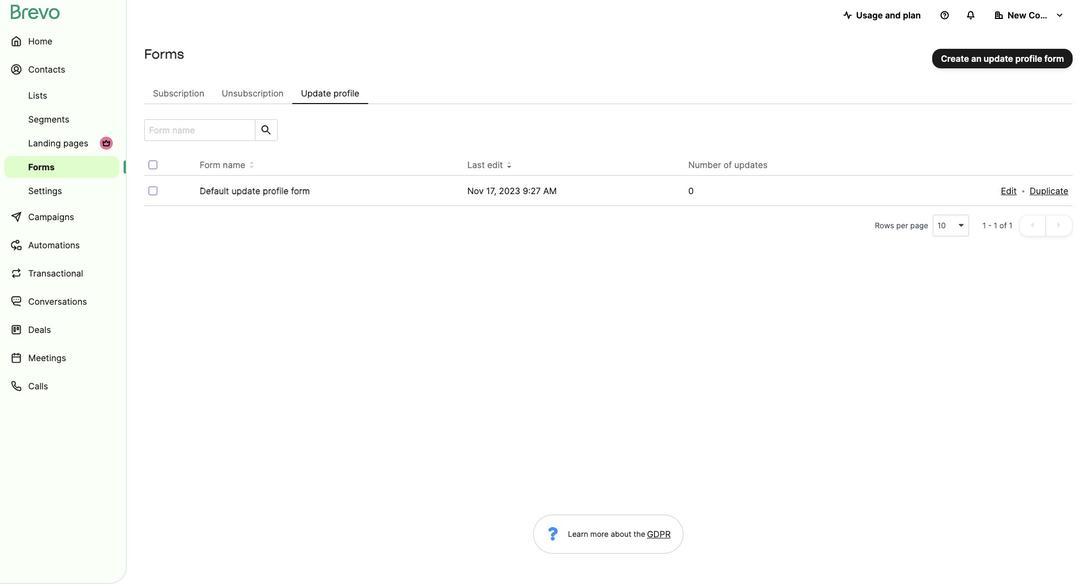 Task type: vqa. For each thing, say whether or not it's contained in the screenshot.
THE 'AND'
yes



Task type: locate. For each thing, give the bounding box(es) containing it.
campaigns
[[28, 212, 74, 222]]

1 horizontal spatial forms
[[144, 46, 184, 62]]

more
[[591, 529, 609, 539]]

contacts link
[[4, 56, 119, 82]]

2 horizontal spatial 1
[[1009, 221, 1013, 230]]

1 vertical spatial profile
[[334, 88, 359, 99]]

update
[[984, 53, 1014, 64], [232, 186, 260, 196]]

update right an
[[984, 53, 1014, 64]]

forms link
[[4, 156, 119, 178]]

1
[[983, 221, 986, 230], [994, 221, 998, 230], [1009, 221, 1013, 230]]

home link
[[4, 28, 119, 54]]

create
[[941, 53, 969, 64]]

segments
[[28, 114, 69, 125]]

meetings link
[[4, 345, 119, 371]]

1 1 from the left
[[983, 221, 986, 230]]

of inside "number of updates" button
[[724, 159, 732, 170]]

number of updates button
[[689, 158, 777, 171]]

company
[[1029, 10, 1069, 21]]

create an update profile form
[[941, 53, 1064, 64]]

0 horizontal spatial form
[[291, 186, 310, 196]]

rows
[[875, 221, 894, 230]]

2 vertical spatial profile
[[263, 186, 289, 196]]

of right number on the right
[[724, 159, 732, 170]]

1 horizontal spatial 1
[[994, 221, 998, 230]]

page
[[911, 221, 929, 230]]

1 horizontal spatial update
[[984, 53, 1014, 64]]

0 horizontal spatial profile
[[263, 186, 289, 196]]

forms
[[144, 46, 184, 62], [28, 162, 55, 173]]

1 horizontal spatial profile
[[334, 88, 359, 99]]

0 vertical spatial forms
[[144, 46, 184, 62]]

an
[[972, 53, 982, 64]]

form name
[[200, 159, 245, 170]]

forms up subscription
[[144, 46, 184, 62]]

0 horizontal spatial update
[[232, 186, 260, 196]]

am
[[543, 186, 557, 196]]

nov
[[467, 186, 484, 196]]

update profile
[[301, 88, 359, 99]]

name
[[223, 159, 245, 170]]

search button
[[255, 120, 277, 141]]

of right - on the top of the page
[[1000, 221, 1007, 230]]

usage and plan
[[856, 10, 921, 21]]

last edit
[[467, 159, 503, 170]]

gdpr
[[647, 529, 671, 540]]

number of updates
[[689, 159, 768, 170]]

0 horizontal spatial 1
[[983, 221, 986, 230]]

number
[[689, 159, 721, 170]]

transactional
[[28, 268, 83, 279]]

automations link
[[4, 232, 119, 258]]

2023
[[499, 186, 521, 196]]

landing pages link
[[4, 132, 119, 154]]

of
[[724, 159, 732, 170], [1000, 221, 1007, 230]]

0 vertical spatial form
[[1045, 53, 1064, 64]]

form
[[1045, 53, 1064, 64], [291, 186, 310, 196]]

search image
[[260, 124, 273, 137]]

form name button
[[200, 158, 254, 171]]

1 vertical spatial form
[[291, 186, 310, 196]]

conversations
[[28, 296, 87, 307]]

unsubscription
[[222, 88, 284, 99]]

edit link
[[1001, 184, 1017, 197]]

campaigns link
[[4, 204, 119, 230]]

1 horizontal spatial of
[[1000, 221, 1007, 230]]

Campaign name search field
[[145, 120, 251, 141]]

0 vertical spatial profile
[[1016, 53, 1043, 64]]

9:27
[[523, 186, 541, 196]]

subscription
[[153, 88, 204, 99]]

lists link
[[4, 85, 119, 106]]

per
[[897, 221, 908, 230]]

subscription link
[[144, 82, 213, 104]]

1 vertical spatial forms
[[28, 162, 55, 173]]

default
[[200, 186, 229, 196]]

0 vertical spatial of
[[724, 159, 732, 170]]

forms down landing
[[28, 162, 55, 173]]

meetings
[[28, 353, 66, 363]]

landing pages
[[28, 138, 88, 149]]

last
[[467, 159, 485, 170]]

0 horizontal spatial of
[[724, 159, 732, 170]]

contacts
[[28, 64, 65, 75]]

duplicate link
[[1030, 184, 1069, 197]]

profile
[[1016, 53, 1043, 64], [334, 88, 359, 99], [263, 186, 289, 196]]

2 horizontal spatial profile
[[1016, 53, 1043, 64]]

2 1 from the left
[[994, 221, 998, 230]]

update down name
[[232, 186, 260, 196]]



Task type: describe. For each thing, give the bounding box(es) containing it.
updates
[[735, 159, 768, 170]]

0
[[689, 186, 694, 196]]

update profile link
[[292, 82, 368, 104]]

automations
[[28, 240, 80, 251]]

default update profile form link
[[200, 186, 310, 196]]

unsubscription link
[[213, 82, 292, 104]]

0 vertical spatial update
[[984, 53, 1014, 64]]

rows per page
[[875, 221, 929, 230]]

1 - 1 of 1
[[983, 221, 1013, 230]]

new company
[[1008, 10, 1069, 21]]

deals
[[28, 324, 51, 335]]

home
[[28, 36, 52, 47]]

last edit button
[[467, 158, 512, 171]]

1 horizontal spatial form
[[1045, 53, 1064, 64]]

lists
[[28, 90, 47, 101]]

settings link
[[4, 180, 119, 202]]

nov 17, 2023 9:27 am
[[467, 186, 557, 196]]

deals link
[[4, 317, 119, 343]]

learn
[[568, 529, 588, 539]]

duplicate
[[1030, 186, 1069, 196]]

1 vertical spatial update
[[232, 186, 260, 196]]

landing
[[28, 138, 61, 149]]

conversations link
[[4, 289, 119, 315]]

edit
[[487, 159, 503, 170]]

usage
[[856, 10, 883, 21]]

transactional link
[[4, 260, 119, 286]]

the
[[634, 529, 646, 539]]

-
[[988, 221, 992, 230]]

learn more about the gdpr
[[568, 529, 671, 540]]

17,
[[486, 186, 497, 196]]

left___rvooi image
[[102, 139, 111, 148]]

plan
[[903, 10, 921, 21]]

gdpr link
[[646, 528, 671, 541]]

new
[[1008, 10, 1027, 21]]

calls
[[28, 381, 48, 392]]

0 horizontal spatial forms
[[28, 162, 55, 173]]

segments link
[[4, 108, 119, 130]]

new company button
[[986, 4, 1073, 26]]

default update profile form
[[200, 186, 310, 196]]

about
[[611, 529, 632, 539]]

edit
[[1001, 186, 1017, 196]]

calls link
[[4, 373, 119, 399]]

1 vertical spatial of
[[1000, 221, 1007, 230]]

and
[[885, 10, 901, 21]]

create an update profile form link
[[933, 49, 1073, 68]]

form
[[200, 159, 220, 170]]

usage and plan button
[[835, 4, 930, 26]]

3 1 from the left
[[1009, 221, 1013, 230]]

update
[[301, 88, 331, 99]]

settings
[[28, 186, 62, 196]]

pages
[[63, 138, 88, 149]]



